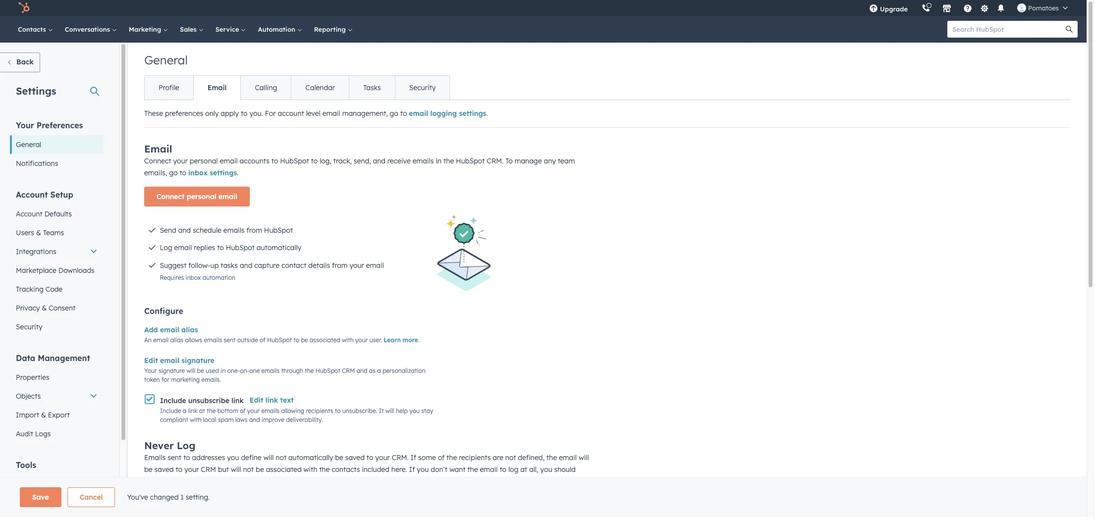 Task type: describe. For each thing, give the bounding box(es) containing it.
add
[[144, 326, 158, 335]]

your up the included
[[375, 454, 390, 463]]

profile link
[[145, 76, 193, 100]]

marketplace
[[16, 266, 56, 275]]

settings link
[[979, 3, 991, 13]]

you've changed 1 setting.
[[127, 493, 210, 502]]

be up contacts
[[335, 454, 344, 463]]

to down the sending
[[219, 490, 226, 498]]

deliverability.
[[286, 417, 323, 424]]

objects
[[16, 392, 41, 401]]

you inside edit link text include a link at the bottom of your emails allowing recipients to unsubscribe. it will help you stay compliant with local spam laws and improve deliverability.
[[410, 408, 420, 415]]

data management element
[[10, 353, 104, 444]]

the up should
[[547, 454, 557, 463]]

account for account setup
[[16, 190, 48, 200]]

and inside suggest follow-up tasks and capture contact details from your email requires inbox automation
[[240, 261, 253, 270]]

be down emails
[[144, 466, 152, 475]]

1 horizontal spatial all
[[408, 478, 416, 487]]

help image
[[964, 4, 973, 13]]

0 horizontal spatial calling link
[[10, 494, 104, 513]]

menu containing pomatoes
[[863, 0, 1075, 16]]

reporting link
[[308, 16, 359, 43]]

calendar
[[306, 83, 335, 92]]

tracking
[[16, 285, 44, 294]]

marketplaces button
[[937, 0, 958, 16]]

recipients inside edit link text include a link at the bottom of your emails allowing recipients to unsubscribe. it will help you stay compliant with local spam laws and improve deliverability.
[[306, 408, 333, 415]]

notifications
[[16, 159, 58, 168]]

code
[[45, 285, 63, 294]]

general inside your preferences element
[[16, 140, 41, 149]]

your inside your preferences element
[[16, 120, 34, 130]]

sending
[[219, 478, 245, 487]]

compliant
[[160, 417, 188, 424]]

in inside the never log emails sent to addresses you define will not automatically be saved to your crm. if some of the recipients are not defined, the email will be saved to your crm but will not be associated with the contacts included here. if you don't want the email to log at all, you should deselect logging when sending from outside of hubspot or make sure to include all the recipients in this setting. to manage your never log list for all users, go to
[[464, 478, 470, 487]]

the left contacts
[[319, 466, 330, 475]]

to down the included
[[374, 478, 381, 487]]

used
[[206, 367, 219, 375]]

cancel button
[[67, 488, 115, 508]]

security inside account setup "element"
[[16, 323, 42, 332]]

automatically inside the never log emails sent to addresses you define will not automatically be saved to your crm. if some of the recipients are not defined, the email will be saved to your crm but will not be associated with the contacts included here. if you don't want the email to log at all, you should deselect logging when sending from outside of hubspot or make sure to include all the recipients in this setting. to manage your never log list for all users, go to
[[289, 454, 333, 463]]

are
[[493, 454, 504, 463]]

settings image
[[980, 4, 989, 13]]

deselect
[[144, 478, 171, 487]]

0 vertical spatial logging
[[431, 109, 457, 118]]

details
[[308, 261, 330, 270]]

to right emails, at top
[[180, 169, 186, 177]]

edit email signature button
[[144, 355, 215, 367]]

addresses
[[192, 454, 225, 463]]

tasks
[[221, 261, 238, 270]]

1 horizontal spatial not
[[276, 454, 287, 463]]

and inside connect your personal email accounts to hubspot to log, track, send, and receive emails in the hubspot crm. to manage any team emails, go to
[[373, 157, 386, 166]]

calling icon button
[[918, 1, 935, 14]]

privacy & consent
[[16, 304, 75, 313]]

emails up log email replies to hubspot automatically
[[223, 226, 245, 235]]

of inside the add email alias an email alias allows emails sent outside of hubspot to be associated with your user. learn more .
[[260, 337, 266, 344]]

2 horizontal spatial link
[[266, 396, 278, 405]]

to inside connect your personal email accounts to hubspot to log, track, send, and receive emails in the hubspot crm. to manage any team emails, go to
[[506, 157, 513, 166]]

save button
[[20, 488, 61, 508]]

will right define
[[264, 454, 274, 463]]

be down define
[[256, 466, 264, 475]]

personalization
[[383, 367, 426, 375]]

conversations
[[65, 25, 112, 33]]

at inside edit link text include a link at the bottom of your emails allowing recipients to unsubscribe. it will help you stay compliant with local spam laws and improve deliverability.
[[199, 408, 205, 415]]

the up want at the bottom left of the page
[[447, 454, 457, 463]]

send and schedule emails from hubspot
[[160, 226, 293, 235]]

of inside edit link text include a link at the bottom of your emails allowing recipients to unsubscribe. it will help you stay compliant with local spam laws and improve deliverability.
[[240, 408, 246, 415]]

personal inside button
[[187, 192, 216, 201]]

outside inside the never log emails sent to addresses you define will not automatically be saved to your crm. if some of the recipients are not defined, the email will be saved to your crm but will not be associated with the contacts included here. if you don't want the email to log at all, you should deselect logging when sending from outside of hubspot or make sure to include all the recipients in this setting. to manage your never log list for all users, go to
[[264, 478, 288, 487]]

allows
[[185, 337, 202, 344]]

0 vertical spatial automatically
[[257, 244, 302, 252]]

tracking code
[[16, 285, 63, 294]]

settings
[[16, 85, 56, 97]]

these preferences only apply to you. for account level email management, go to email logging settings .
[[144, 109, 488, 118]]

go inside the never log emails sent to addresses you define will not automatically be saved to your crm. if some of the recipients are not defined, the email will be saved to your crm but will not be associated with the contacts included here. if you don't want the email to log at all, you should deselect logging when sending from outside of hubspot or make sure to include all the recipients in this setting. to manage your never log list for all users, go to
[[209, 490, 218, 498]]

hubspot inside edit email signature your signature will be used in one-on-one emails through the hubspot crm and as a personalization token for marketing emails.
[[316, 367, 340, 375]]

to down are
[[500, 466, 507, 475]]

security inside navigation
[[409, 83, 436, 92]]

1 include from the top
[[160, 397, 186, 406]]

never log emails sent to addresses you define will not automatically be saved to your crm. if some of the recipients are not defined, the email will be saved to your crm but will not be associated with the contacts included here. if you don't want the email to log at all, you should deselect logging when sending from outside of hubspot or make sure to include all the recipients in this setting. to manage your never log list for all users, go to
[[144, 440, 589, 498]]

for
[[265, 109, 276, 118]]

hubspot inside the add email alias an email alias allows emails sent outside of hubspot to be associated with your user. learn more .
[[267, 337, 292, 344]]

apply
[[221, 109, 239, 118]]

accounts
[[240, 157, 270, 166]]

& for export
[[41, 411, 46, 420]]

account defaults
[[16, 210, 72, 219]]

0 vertical spatial from
[[247, 226, 262, 235]]

your preferences
[[16, 120, 83, 130]]

will right but
[[231, 466, 241, 475]]

import & export
[[16, 411, 70, 420]]

1 vertical spatial signature
[[159, 367, 185, 375]]

your down should
[[550, 478, 564, 487]]

a inside edit email signature your signature will be used in one-on-one emails through the hubspot crm and as a personalization token for marketing emails.
[[377, 367, 381, 375]]

for inside the never log emails sent to addresses you define will not automatically be saved to your crm. if some of the recipients are not defined, the email will be saved to your crm but will not be associated with the contacts included here. if you don't want the email to log at all, you should deselect logging when sending from outside of hubspot or make sure to include all the recipients in this setting. to manage your never log list for all users, go to
[[167, 490, 177, 498]]

sure
[[359, 478, 372, 487]]

users & teams
[[16, 229, 64, 237]]

0 vertical spatial security link
[[395, 76, 450, 100]]

the down some
[[418, 478, 428, 487]]

logs
[[35, 430, 51, 439]]

emails inside edit email signature your signature will be used in one-on-one emails through the hubspot crm and as a personalization token for marketing emails.
[[262, 367, 280, 375]]

cancel
[[80, 493, 103, 502]]

0 horizontal spatial security link
[[10, 318, 104, 337]]

emails inside edit link text include a link at the bottom of your emails allowing recipients to unsubscribe. it will help you stay compliant with local spam laws and improve deliverability.
[[261, 408, 280, 415]]

downloads
[[58, 266, 95, 275]]

unsubscribe.
[[343, 408, 378, 415]]

this
[[471, 478, 483, 487]]

2 vertical spatial recipients
[[430, 478, 462, 487]]

the up this
[[468, 466, 478, 475]]

automation link
[[252, 16, 308, 43]]

here.
[[392, 466, 407, 475]]

marketing
[[171, 376, 200, 384]]

connect for connect your personal email accounts to hubspot to log, track, send, and receive emails in the hubspot crm. to manage any team emails, go to
[[144, 157, 171, 166]]

calling link inside navigation
[[241, 76, 291, 100]]

user.
[[370, 337, 382, 344]]

to left the you.
[[241, 109, 248, 118]]

2 horizontal spatial not
[[506, 454, 516, 463]]

configure
[[144, 306, 183, 316]]

0 horizontal spatial .
[[237, 169, 239, 177]]

your inside edit email signature your signature will be used in one-on-one emails through the hubspot crm and as a personalization token for marketing emails.
[[144, 367, 157, 375]]

outside inside the add email alias an email alias allows emails sent outside of hubspot to be associated with your user. learn more .
[[237, 337, 258, 344]]

1 vertical spatial settings
[[210, 169, 237, 177]]

an
[[144, 337, 152, 344]]

send
[[160, 226, 176, 235]]

account setup
[[16, 190, 73, 200]]

only
[[205, 109, 219, 118]]

tools element
[[10, 460, 104, 518]]

list
[[156, 490, 166, 498]]

team
[[558, 157, 575, 166]]

email inside connect your personal email accounts to hubspot to log, track, send, and receive emails in the hubspot crm. to manage any team emails, go to
[[220, 157, 238, 166]]

log,
[[320, 157, 332, 166]]

learn
[[384, 337, 401, 344]]

0 horizontal spatial link
[[188, 408, 198, 415]]

notifications button
[[993, 0, 1010, 16]]

to inside edit link text include a link at the bottom of your emails allowing recipients to unsubscribe. it will help you stay compliant with local spam laws and improve deliverability.
[[335, 408, 341, 415]]

marketplaces image
[[943, 4, 952, 13]]

1 vertical spatial alias
[[170, 337, 183, 344]]

in inside edit email signature your signature will be used in one-on-one emails through the hubspot crm and as a personalization token for marketing emails.
[[221, 367, 226, 375]]

email inside suggest follow-up tasks and capture contact details from your email requires inbox automation
[[366, 261, 384, 270]]

to left addresses
[[183, 454, 190, 463]]

contacts
[[332, 466, 360, 475]]

crm inside edit email signature your signature will be used in one-on-one emails through the hubspot crm and as a personalization token for marketing emails.
[[342, 367, 355, 375]]

email inside edit email signature your signature will be used in one-on-one emails through the hubspot crm and as a personalization token for marketing emails.
[[160, 356, 179, 365]]

include
[[383, 478, 406, 487]]

to left the log, in the top left of the page
[[311, 157, 318, 166]]

0 vertical spatial signature
[[182, 356, 215, 365]]

text
[[280, 396, 294, 405]]

search image
[[1066, 26, 1073, 33]]

one
[[250, 367, 260, 375]]

when
[[200, 478, 217, 487]]

teams
[[43, 229, 64, 237]]

to up 1
[[176, 466, 182, 475]]

integrations button
[[10, 242, 104, 261]]

data
[[16, 353, 35, 363]]

and inside edit link text include a link at the bottom of your emails allowing recipients to unsubscribe. it will help you stay compliant with local spam laws and improve deliverability.
[[249, 417, 260, 424]]

Search HubSpot search field
[[948, 21, 1069, 38]]

improve
[[262, 417, 285, 424]]

1 vertical spatial email
[[144, 143, 172, 155]]

the inside connect your personal email accounts to hubspot to log, track, send, and receive emails in the hubspot crm. to manage any team emails, go to
[[444, 157, 454, 166]]

email logging settings link
[[409, 109, 487, 118]]

and inside edit email signature your signature will be used in one-on-one emails through the hubspot crm and as a personalization token for marketing emails.
[[357, 367, 368, 375]]

0 vertical spatial alias
[[182, 326, 198, 335]]

1 horizontal spatial link
[[232, 397, 244, 406]]

calendar link
[[291, 76, 349, 100]]

back link
[[0, 53, 40, 72]]

import & export link
[[10, 406, 104, 425]]

0 vertical spatial general
[[144, 53, 188, 67]]

account defaults link
[[10, 205, 104, 224]]

search button
[[1061, 21, 1078, 38]]

1 vertical spatial if
[[409, 466, 415, 475]]

you.
[[250, 109, 263, 118]]

define
[[241, 454, 262, 463]]

service
[[216, 25, 241, 33]]

. inside the add email alias an email alias allows emails sent outside of hubspot to be associated with your user. learn more .
[[418, 337, 420, 344]]

0 horizontal spatial log
[[160, 244, 172, 252]]

included
[[362, 466, 390, 475]]

account
[[278, 109, 304, 118]]

0 vertical spatial if
[[411, 454, 416, 463]]

audit logs link
[[10, 425, 104, 444]]

conversations link
[[59, 16, 123, 43]]

should
[[555, 466, 576, 475]]

0 vertical spatial log
[[509, 466, 519, 475]]

you up but
[[227, 454, 239, 463]]

management
[[38, 353, 90, 363]]

0 vertical spatial saved
[[345, 454, 365, 463]]

some
[[418, 454, 436, 463]]

for inside edit email signature your signature will be used in one-on-one emails through the hubspot crm and as a personalization token for marketing emails.
[[162, 376, 170, 384]]

unsubscribe
[[188, 397, 229, 406]]

personal inside connect your personal email accounts to hubspot to log, track, send, and receive emails in the hubspot crm. to manage any team emails, go to
[[190, 157, 218, 166]]



Task type: locate. For each thing, give the bounding box(es) containing it.
with left user.
[[342, 337, 354, 344]]

2 vertical spatial &
[[41, 411, 46, 420]]

emails
[[413, 157, 434, 166], [223, 226, 245, 235], [204, 337, 222, 344], [262, 367, 280, 375], [261, 408, 280, 415]]

marketing link
[[123, 16, 174, 43]]

upgrade image
[[870, 4, 878, 13]]

1 horizontal spatial a
[[377, 367, 381, 375]]

help
[[396, 408, 408, 415]]

emails.
[[202, 376, 221, 384]]

0 vertical spatial calling
[[255, 83, 277, 92]]

as
[[369, 367, 376, 375]]

from right the sending
[[247, 478, 262, 487]]

follow-
[[189, 261, 210, 270]]

0 vertical spatial sent
[[224, 337, 236, 344]]

calling link down "meetings"
[[10, 494, 104, 513]]

emails right allows on the bottom of page
[[204, 337, 222, 344]]

1 vertical spatial for
[[167, 490, 177, 498]]

edit link text include a link at the bottom of your emails allowing recipients to unsubscribe. it will help you stay compliant with local spam laws and improve deliverability.
[[160, 396, 434, 424]]

bottom
[[218, 408, 238, 415]]

and right tasks
[[240, 261, 253, 270]]

capture
[[254, 261, 280, 270]]

go right management,
[[390, 109, 399, 118]]

email inside button
[[218, 192, 237, 201]]

calling inside tools element
[[16, 499, 38, 508]]

1 vertical spatial setting.
[[186, 493, 210, 502]]

connect inside button
[[157, 192, 185, 201]]

and right the send,
[[373, 157, 386, 166]]

you right help
[[410, 408, 420, 415]]

1 vertical spatial associated
[[266, 466, 302, 475]]

1 horizontal spatial outside
[[264, 478, 288, 487]]

edit email signature your signature will be used in one-on-one emails through the hubspot crm and as a personalization token for marketing emails.
[[144, 356, 426, 384]]

email inside navigation
[[208, 83, 227, 92]]

1 vertical spatial .
[[237, 169, 239, 177]]

on-
[[240, 367, 250, 375]]

1 horizontal spatial security link
[[395, 76, 450, 100]]

1 horizontal spatial sent
[[224, 337, 236, 344]]

0 horizontal spatial setting.
[[186, 493, 210, 502]]

you down some
[[417, 466, 429, 475]]

hubspot link
[[12, 2, 37, 14]]

0 horizontal spatial saved
[[154, 466, 174, 475]]

account setup element
[[10, 189, 104, 337]]

hubspot inside the never log emails sent to addresses you define will not automatically be saved to your crm. if some of the recipients are not defined, the email will be saved to your crm but will not be associated with the contacts included here. if you don't want the email to log at all, you should deselect logging when sending from outside of hubspot or make sure to include all the recipients in this setting. to manage your never log list for all users, go to
[[299, 478, 328, 487]]

1 vertical spatial security
[[16, 323, 42, 332]]

1 vertical spatial &
[[42, 304, 47, 313]]

will inside edit email signature your signature will be used in one-on-one emails through the hubspot crm and as a personalization token for marketing emails.
[[187, 367, 195, 375]]

0 vertical spatial &
[[36, 229, 41, 237]]

connect up emails, at top
[[144, 157, 171, 166]]

notifications image
[[997, 4, 1006, 13]]

1 vertical spatial at
[[521, 466, 528, 475]]

0 vertical spatial manage
[[515, 157, 542, 166]]

crm left 'as'
[[342, 367, 355, 375]]

link down include unsubscribe link
[[188, 408, 198, 415]]

contacts
[[18, 25, 48, 33]]

1 vertical spatial log
[[144, 490, 154, 498]]

2 include from the top
[[160, 408, 181, 415]]

1 horizontal spatial setting.
[[485, 478, 509, 487]]

0 horizontal spatial not
[[243, 466, 254, 475]]

1 vertical spatial edit
[[250, 396, 263, 405]]

to up through
[[294, 337, 299, 344]]

security link
[[395, 76, 450, 100], [10, 318, 104, 337]]

will right it
[[386, 408, 394, 415]]

calling up for
[[255, 83, 277, 92]]

hubspot image
[[18, 2, 30, 14]]

saved
[[345, 454, 365, 463], [154, 466, 174, 475]]

you've
[[127, 493, 148, 502]]

you right all,
[[541, 466, 553, 475]]

emails inside connect your personal email accounts to hubspot to log, track, send, and receive emails in the hubspot crm. to manage any team emails, go to
[[413, 157, 434, 166]]

from
[[247, 226, 262, 235], [332, 261, 348, 270], [247, 478, 262, 487]]

the inside edit email signature your signature will be used in one-on-one emails through the hubspot crm and as a personalization token for marketing emails.
[[305, 367, 314, 375]]

0 vertical spatial at
[[199, 408, 205, 415]]

calling for the left calling "link"
[[16, 499, 38, 508]]

2 horizontal spatial in
[[464, 478, 470, 487]]

1 account from the top
[[16, 190, 48, 200]]

sent inside the never log emails sent to addresses you define will not automatically be saved to your crm. if some of the recipients are not defined, the email will be saved to your crm but will not be associated with the contacts included here. if you don't want the email to log at all, you should deselect logging when sending from outside of hubspot or make sure to include all the recipients in this setting. to manage your never log list for all users, go to
[[168, 454, 181, 463]]

0 horizontal spatial edit
[[144, 356, 158, 365]]

logging inside the never log emails sent to addresses you define will not automatically be saved to your crm. if some of the recipients are not defined, the email will be saved to your crm but will not be associated with the contacts included here. if you don't want the email to log at all, you should deselect logging when sending from outside of hubspot or make sure to include all the recipients in this setting. to manage your never log list for all users, go to
[[173, 478, 198, 487]]

email up only
[[208, 83, 227, 92]]

your up token
[[144, 367, 157, 375]]

setup
[[50, 190, 73, 200]]

will up never
[[579, 454, 589, 463]]

0 horizontal spatial all
[[179, 490, 186, 498]]

connect down emails, at top
[[157, 192, 185, 201]]

1 vertical spatial crm.
[[392, 454, 409, 463]]

it
[[379, 408, 384, 415]]

1 vertical spatial inbox
[[186, 274, 201, 281]]

1 horizontal spatial log
[[509, 466, 519, 475]]

calling link
[[241, 76, 291, 100], [10, 494, 104, 513]]

navigation containing profile
[[144, 75, 450, 100]]

associated inside the never log emails sent to addresses you define will not automatically be saved to your crm. if some of the recipients are not defined, the email will be saved to your crm but will not be associated with the contacts included here. if you don't want the email to log at all, you should deselect logging when sending from outside of hubspot or make sure to include all the recipients in this setting. to manage your never log list for all users, go to
[[266, 466, 302, 475]]

your left user.
[[355, 337, 368, 344]]

to left any
[[506, 157, 513, 166]]

your preferences element
[[10, 120, 104, 173]]

0 horizontal spatial at
[[199, 408, 205, 415]]

edit for email
[[144, 356, 158, 365]]

manage inside connect your personal email accounts to hubspot to log, track, send, and receive emails in the hubspot crm. to manage any team emails, go to
[[515, 157, 542, 166]]

learn more link
[[384, 337, 418, 344]]

0 horizontal spatial sent
[[168, 454, 181, 463]]

1 vertical spatial saved
[[154, 466, 174, 475]]

1 vertical spatial crm
[[201, 466, 216, 475]]

calling icon image
[[922, 4, 931, 13]]

account up the account defaults
[[16, 190, 48, 200]]

all left users,
[[179, 490, 186, 498]]

with inside edit link text include a link at the bottom of your emails allowing recipients to unsubscribe. it will help you stay compliant with local spam laws and improve deliverability.
[[190, 417, 202, 424]]

inbox inside suggest follow-up tasks and capture contact details from your email requires inbox automation
[[186, 274, 201, 281]]

your right details
[[350, 261, 364, 270]]

the inside edit link text include a link at the bottom of your emails allowing recipients to unsubscribe. it will help you stay compliant with local spam laws and improve deliverability.
[[207, 408, 216, 415]]

outside up on-
[[237, 337, 258, 344]]

from inside the never log emails sent to addresses you define will not automatically be saved to your crm. if some of the recipients are not defined, the email will be saved to your crm but will not be associated with the contacts included here. if you don't want the email to log at all, you should deselect logging when sending from outside of hubspot or make sure to include all the recipients in this setting. to manage your never log list for all users, go to
[[247, 478, 262, 487]]

will up marketing
[[187, 367, 195, 375]]

save
[[32, 493, 49, 502]]

your inside connect your personal email accounts to hubspot to log, track, send, and receive emails in the hubspot crm. to manage any team emails, go to
[[173, 157, 188, 166]]

link up bottom
[[232, 397, 244, 406]]

1 vertical spatial with
[[190, 417, 202, 424]]

& inside "link"
[[42, 304, 47, 313]]

1 horizontal spatial calling
[[255, 83, 277, 92]]

schedule
[[193, 226, 222, 235]]

these
[[144, 109, 163, 118]]

suggest
[[160, 261, 187, 270]]

& left export
[[41, 411, 46, 420]]

back
[[16, 58, 34, 66]]

link left text
[[266, 396, 278, 405]]

group
[[144, 510, 293, 518]]

1 horizontal spatial at
[[521, 466, 528, 475]]

alias down add email alias button
[[170, 337, 183, 344]]

link
[[266, 396, 278, 405], [232, 397, 244, 406], [188, 408, 198, 415]]

account up users
[[16, 210, 43, 219]]

of up 'one'
[[260, 337, 266, 344]]

to down the defined,
[[511, 478, 519, 487]]

1 horizontal spatial log
[[177, 440, 196, 452]]

your up laws
[[247, 408, 260, 415]]

in left this
[[464, 478, 470, 487]]

notifications link
[[10, 154, 104, 173]]

1 vertical spatial calling link
[[10, 494, 104, 513]]

for right token
[[162, 376, 170, 384]]

calling down "meetings"
[[16, 499, 38, 508]]

1 vertical spatial manage
[[520, 478, 548, 487]]

2 horizontal spatial .
[[487, 109, 488, 118]]

not down define
[[243, 466, 254, 475]]

log left all,
[[509, 466, 519, 475]]

1 vertical spatial a
[[183, 408, 187, 415]]

tools
[[16, 461, 36, 470]]

include
[[160, 397, 186, 406], [160, 408, 181, 415]]

go inside connect your personal email accounts to hubspot to log, track, send, and receive emails in the hubspot crm. to manage any team emails, go to
[[169, 169, 178, 177]]

if right here.
[[409, 466, 415, 475]]

2 vertical spatial go
[[209, 490, 218, 498]]

privacy
[[16, 304, 40, 313]]

manage left any
[[515, 157, 542, 166]]

one-
[[227, 367, 240, 375]]

of up laws
[[240, 408, 246, 415]]

0 vertical spatial account
[[16, 190, 48, 200]]

manage down all,
[[520, 478, 548, 487]]

emails,
[[144, 169, 167, 177]]

sales link
[[174, 16, 210, 43]]

if left some
[[411, 454, 416, 463]]

Search emails or domains search field
[[144, 510, 293, 518]]

& right users
[[36, 229, 41, 237]]

menu
[[863, 0, 1075, 16]]

1 vertical spatial sent
[[168, 454, 181, 463]]

with inside the never log emails sent to addresses you define will not automatically be saved to your crm. if some of the recipients are not defined, the email will be saved to your crm but will not be associated with the contacts included here. if you don't want the email to log at all, you should deselect logging when sending from outside of hubspot or make sure to include all the recipients in this setting. to manage your never log list for all users, go to
[[304, 466, 317, 475]]

any
[[544, 157, 556, 166]]

for
[[162, 376, 170, 384], [167, 490, 177, 498]]

security link down consent
[[10, 318, 104, 337]]

your inside the add email alias an email alias allows emails sent outside of hubspot to be associated with your user. learn more .
[[355, 337, 368, 344]]

log left 'list'
[[144, 490, 154, 498]]

1 vertical spatial connect
[[157, 192, 185, 201]]

sent inside the add email alias an email alias allows emails sent outside of hubspot to be associated with your user. learn more .
[[224, 337, 236, 344]]

your inside edit link text include a link at the bottom of your emails allowing recipients to unsubscribe. it will help you stay compliant with local spam laws and improve deliverability.
[[247, 408, 260, 415]]

sent up one-
[[224, 337, 236, 344]]

and
[[373, 157, 386, 166], [178, 226, 191, 235], [240, 261, 253, 270], [357, 367, 368, 375], [249, 417, 260, 424]]

and right the send
[[178, 226, 191, 235]]

navigation
[[144, 75, 450, 100]]

inbox settings link
[[188, 169, 237, 177]]

include inside edit link text include a link at the bottom of your emails allowing recipients to unsubscribe. it will help you stay compliant with local spam laws and improve deliverability.
[[160, 408, 181, 415]]

automatically up or
[[289, 454, 333, 463]]

1 vertical spatial from
[[332, 261, 348, 270]]

to inside the never log emails sent to addresses you define will not automatically be saved to your crm. if some of the recipients are not defined, the email will be saved to your crm but will not be associated with the contacts included here. if you don't want the email to log at all, you should deselect logging when sending from outside of hubspot or make sure to include all the recipients in this setting. to manage your never log list for all users, go to
[[511, 478, 519, 487]]

2 vertical spatial .
[[418, 337, 420, 344]]

1 horizontal spatial settings
[[459, 109, 487, 118]]

1 vertical spatial go
[[169, 169, 178, 177]]

manage inside the never log emails sent to addresses you define will not automatically be saved to your crm. if some of the recipients are not defined, the email will be saved to your crm but will not be associated with the contacts included here. if you don't want the email to log at all, you should deselect logging when sending from outside of hubspot or make sure to include all the recipients in this setting. to manage your never log list for all users, go to
[[520, 478, 548, 487]]

emails inside the add email alias an email alias allows emails sent outside of hubspot to be associated with your user. learn more .
[[204, 337, 222, 344]]

0 horizontal spatial outside
[[237, 337, 258, 344]]

of
[[260, 337, 266, 344], [240, 408, 246, 415], [438, 454, 445, 463], [290, 478, 297, 487]]

0 vertical spatial settings
[[459, 109, 487, 118]]

from inside suggest follow-up tasks and capture contact details from your email requires inbox automation
[[332, 261, 348, 270]]

security up email logging settings link
[[409, 83, 436, 92]]

help button
[[960, 0, 977, 16]]

& for teams
[[36, 229, 41, 237]]

privacy & consent link
[[10, 299, 104, 318]]

0 horizontal spatial a
[[183, 408, 187, 415]]

connect personal email
[[157, 192, 237, 201]]

1 horizontal spatial with
[[304, 466, 317, 475]]

automatically up capture
[[257, 244, 302, 252]]

logging
[[431, 109, 457, 118], [173, 478, 198, 487]]

settings
[[459, 109, 487, 118], [210, 169, 237, 177]]

connect inside connect your personal email accounts to hubspot to log, track, send, and receive emails in the hubspot crm. to manage any team emails, go to
[[144, 157, 171, 166]]

users
[[16, 229, 34, 237]]

a inside edit link text include a link at the bottom of your emails allowing recipients to unsubscribe. it will help you stay compliant with local spam laws and improve deliverability.
[[183, 408, 187, 415]]

0 vertical spatial email
[[208, 83, 227, 92]]

1 vertical spatial security link
[[10, 318, 104, 337]]

1 vertical spatial logging
[[173, 478, 198, 487]]

personal down inbox settings link
[[187, 192, 216, 201]]

1 horizontal spatial your
[[144, 367, 157, 375]]

setting. inside the never log emails sent to addresses you define will not automatically be saved to your crm. if some of the recipients are not defined, the email will be saved to your crm but will not be associated with the contacts included here. if you don't want the email to log at all, you should deselect logging when sending from outside of hubspot or make sure to include all the recipients in this setting. to manage your never log list for all users, go to
[[485, 478, 509, 487]]

manage
[[515, 157, 542, 166], [520, 478, 548, 487]]

0 vertical spatial security
[[409, 83, 436, 92]]

and right laws
[[249, 417, 260, 424]]

edit link text button
[[250, 395, 294, 407]]

signature down edit email signature button
[[159, 367, 185, 375]]

or
[[330, 478, 337, 487]]

account for account defaults
[[16, 210, 43, 219]]

2 horizontal spatial with
[[342, 337, 354, 344]]

0 vertical spatial personal
[[190, 157, 218, 166]]

not right define
[[276, 454, 287, 463]]

2 horizontal spatial go
[[390, 109, 399, 118]]

1 vertical spatial outside
[[264, 478, 288, 487]]

for left 1
[[167, 490, 177, 498]]

saved up contacts
[[345, 454, 365, 463]]

to up the included
[[367, 454, 374, 463]]

1 vertical spatial all
[[179, 490, 186, 498]]

marketing
[[129, 25, 163, 33]]

with inside the add email alias an email alias allows emails sent outside of hubspot to be associated with your user. learn more .
[[342, 337, 354, 344]]

1 vertical spatial in
[[221, 367, 226, 375]]

inbox down follow-
[[186, 274, 201, 281]]

of left or
[[290, 478, 297, 487]]

saved up deselect
[[154, 466, 174, 475]]

at inside the never log emails sent to addresses you define will not automatically be saved to your crm. if some of the recipients are not defined, the email will be saved to your crm but will not be associated with the contacts included here. if you don't want the email to log at all, you should deselect logging when sending from outside of hubspot or make sure to include all the recipients in this setting. to manage your never log list for all users, go to
[[521, 466, 528, 475]]

your inside suggest follow-up tasks and capture contact details from your email requires inbox automation
[[350, 261, 364, 270]]

1 horizontal spatial .
[[418, 337, 420, 344]]

meetings
[[16, 480, 46, 489]]

to right accounts
[[272, 157, 278, 166]]

your down addresses
[[184, 466, 199, 475]]

2 account from the top
[[16, 210, 43, 219]]

with left contacts
[[304, 466, 317, 475]]

0 horizontal spatial email
[[144, 143, 172, 155]]

at down include unsubscribe link
[[199, 408, 205, 415]]

edit for link
[[250, 396, 263, 405]]

0 vertical spatial go
[[390, 109, 399, 118]]

make
[[339, 478, 357, 487]]

edit inside edit link text include a link at the bottom of your emails allowing recipients to unsubscribe. it will help you stay compliant with local spam laws and improve deliverability.
[[250, 396, 263, 405]]

add email alias button
[[144, 324, 198, 336]]

0 horizontal spatial general
[[16, 140, 41, 149]]

to inside the add email alias an email alias allows emails sent outside of hubspot to be associated with your user. learn more .
[[294, 337, 299, 344]]

add email alias an email alias allows emails sent outside of hubspot to be associated with your user. learn more .
[[144, 326, 420, 344]]

the up local
[[207, 408, 216, 415]]

crm inside the never log emails sent to addresses you define will not automatically be saved to your crm. if some of the recipients are not defined, the email will be saved to your crm but will not be associated with the contacts included here. if you don't want the email to log at all, you should deselect logging when sending from outside of hubspot or make sure to include all the recipients in this setting. to manage your never log list for all users, go to
[[201, 466, 216, 475]]

a right 'as'
[[377, 367, 381, 375]]

be up through
[[301, 337, 308, 344]]

calling for calling "link" within navigation
[[255, 83, 277, 92]]

tasks link
[[349, 76, 395, 100]]

inbox up connect personal email button
[[188, 169, 208, 177]]

edit up improve
[[250, 396, 263, 405]]

1 vertical spatial recipients
[[459, 454, 491, 463]]

crm. inside the never log emails sent to addresses you define will not automatically be saved to your crm. if some of the recipients are not defined, the email will be saved to your crm but will not be associated with the contacts included here. if you don't want the email to log at all, you should deselect logging when sending from outside of hubspot or make sure to include all the recipients in this setting. to manage your never log list for all users, go to
[[392, 454, 409, 463]]

email
[[323, 109, 340, 118], [409, 109, 428, 118], [220, 157, 238, 166], [218, 192, 237, 201], [174, 244, 192, 252], [366, 261, 384, 270], [160, 326, 179, 335], [153, 337, 169, 344], [160, 356, 179, 365], [559, 454, 577, 463], [480, 466, 498, 475]]

edit inside edit email signature your signature will be used in one-on-one emails through the hubspot crm and as a personalization token for marketing emails.
[[144, 356, 158, 365]]

0 vertical spatial crm
[[342, 367, 355, 375]]

to right replies
[[217, 244, 224, 252]]

associated inside the add email alias an email alias allows emails sent outside of hubspot to be associated with your user. learn more .
[[310, 337, 340, 344]]

security
[[409, 83, 436, 92], [16, 323, 42, 332]]

0 vertical spatial edit
[[144, 356, 158, 365]]

defined,
[[518, 454, 545, 463]]

be inside the add email alias an email alias allows emails sent outside of hubspot to be associated with your user. learn more .
[[301, 337, 308, 344]]

data management
[[16, 353, 90, 363]]

&
[[36, 229, 41, 237], [42, 304, 47, 313], [41, 411, 46, 420]]

alias up allows on the bottom of page
[[182, 326, 198, 335]]

in inside connect your personal email accounts to hubspot to log, track, send, and receive emails in the hubspot crm. to manage any team emails, go to
[[436, 157, 442, 166]]

tracking code link
[[10, 280, 104, 299]]

& for consent
[[42, 304, 47, 313]]

at
[[199, 408, 205, 415], [521, 466, 528, 475]]

changed
[[150, 493, 179, 502]]

log email replies to hubspot automatically
[[160, 244, 302, 252]]

0 horizontal spatial go
[[169, 169, 178, 177]]

allowing
[[281, 408, 304, 415]]

1 horizontal spatial crm.
[[487, 157, 504, 166]]

sales
[[180, 25, 199, 33]]

crm.
[[487, 157, 504, 166], [392, 454, 409, 463]]

to right management,
[[400, 109, 407, 118]]

0 vertical spatial recipients
[[306, 408, 333, 415]]

requires
[[160, 274, 184, 281]]

outside right the sending
[[264, 478, 288, 487]]

crm. inside connect your personal email accounts to hubspot to log, track, send, and receive emails in the hubspot crm. to manage any team emails, go to
[[487, 157, 504, 166]]

0 horizontal spatial crm.
[[392, 454, 409, 463]]

1 horizontal spatial edit
[[250, 396, 263, 405]]

the down email logging settings link
[[444, 157, 454, 166]]

your up connect personal email
[[173, 157, 188, 166]]

don't
[[431, 466, 448, 475]]

all right include
[[408, 478, 416, 487]]

emails right receive
[[413, 157, 434, 166]]

0 vertical spatial to
[[506, 157, 513, 166]]

0 horizontal spatial settings
[[210, 169, 237, 177]]

you
[[410, 408, 420, 415], [227, 454, 239, 463], [417, 466, 429, 475], [541, 466, 553, 475]]

log inside the never log emails sent to addresses you define will not automatically be saved to your crm. if some of the recipients are not defined, the email will be saved to your crm but will not be associated with the contacts included here. if you don't want the email to log at all, you should deselect logging when sending from outside of hubspot or make sure to include all the recipients in this setting. to manage your never log list for all users, go to
[[177, 440, 196, 452]]

edit
[[144, 356, 158, 365], [250, 396, 263, 405]]

0 vertical spatial .
[[487, 109, 488, 118]]

log
[[160, 244, 172, 252], [177, 440, 196, 452]]

connect for connect personal email
[[157, 192, 185, 201]]

menu item
[[915, 0, 917, 16]]

security link up email logging settings link
[[395, 76, 450, 100]]

general up profile link
[[144, 53, 188, 67]]

of up don't
[[438, 454, 445, 463]]

connect
[[144, 157, 171, 166], [157, 192, 185, 201]]

1 horizontal spatial email
[[208, 83, 227, 92]]

connect personal email button
[[144, 187, 250, 207]]

will inside edit link text include a link at the bottom of your emails allowing recipients to unsubscribe. it will help you stay compliant with local spam laws and improve deliverability.
[[386, 408, 394, 415]]

2 vertical spatial with
[[304, 466, 317, 475]]

pomatoes button
[[1012, 0, 1074, 16]]

signature up "used"
[[182, 356, 215, 365]]

& inside data management element
[[41, 411, 46, 420]]

1 horizontal spatial security
[[409, 83, 436, 92]]

be inside edit email signature your signature will be used in one-on-one emails through the hubspot crm and as a personalization token for marketing emails.
[[197, 367, 204, 375]]

local
[[203, 417, 216, 424]]

0 vertical spatial inbox
[[188, 169, 208, 177]]

2 vertical spatial in
[[464, 478, 470, 487]]

go right emails, at top
[[169, 169, 178, 177]]

recipients up want at the bottom left of the page
[[459, 454, 491, 463]]

tyler black image
[[1018, 3, 1027, 12]]

calling inside navigation
[[255, 83, 277, 92]]

edit up token
[[144, 356, 158, 365]]

associated
[[310, 337, 340, 344], [266, 466, 302, 475]]

1 vertical spatial automatically
[[289, 454, 333, 463]]



Task type: vqa. For each thing, say whether or not it's contained in the screenshot.
second Link opens in a new window image
no



